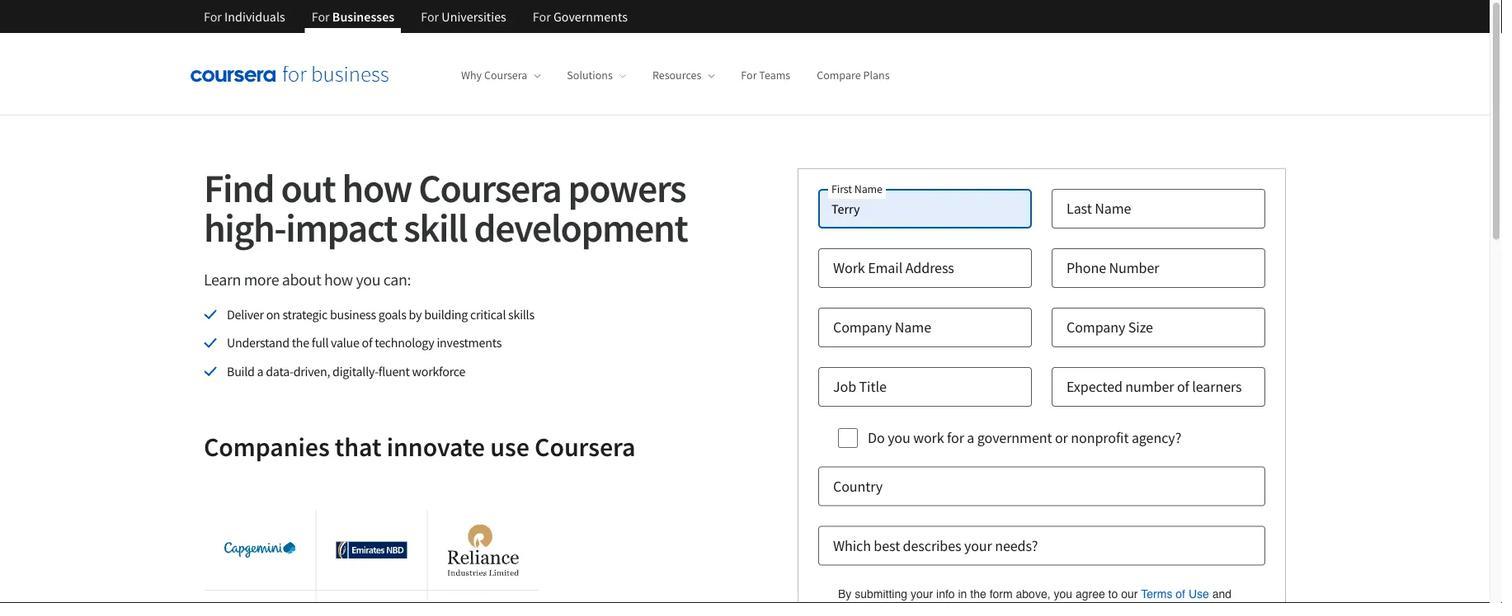Task type: locate. For each thing, give the bounding box(es) containing it.
Do you work for a government or nonprofit agency? checkbox
[[838, 428, 858, 448]]

you
[[356, 269, 380, 290], [888, 428, 910, 447], [1054, 587, 1072, 600]]

the right in
[[970, 587, 986, 600]]

learn
[[204, 269, 241, 290]]

by submitting your info in the form above, you agree to our terms of use and
[[838, 587, 1235, 600]]

individuals
[[224, 8, 285, 25]]

country
[[833, 477, 883, 495]]

0 horizontal spatial your
[[911, 587, 933, 600]]

last
[[1067, 199, 1092, 218]]

title
[[859, 377, 887, 396]]

1 horizontal spatial a
[[967, 428, 974, 447]]

1 vertical spatial your
[[911, 587, 933, 600]]

company up job title
[[833, 318, 892, 337]]

2 company from the left
[[1067, 318, 1125, 337]]

by
[[838, 587, 852, 600]]

reliance logo image
[[448, 524, 519, 576]]

for left "universities"
[[421, 8, 439, 25]]

0 vertical spatial how
[[342, 163, 412, 213]]

1 vertical spatial a
[[967, 428, 974, 447]]

high-
[[204, 203, 286, 252]]

can:
[[383, 269, 411, 290]]

0 horizontal spatial a
[[257, 363, 263, 379]]

full
[[312, 334, 328, 351]]

of right number
[[1177, 377, 1189, 396]]

you right do
[[888, 428, 910, 447]]

deliver on strategic business goals by building critical skills
[[227, 306, 534, 323]]

1 vertical spatial of
[[1177, 377, 1189, 396]]

plans
[[863, 68, 890, 83]]

name down work email address email field
[[895, 318, 931, 337]]

a right 'for'
[[967, 428, 974, 447]]

companies that innovate use coursera
[[204, 430, 636, 463]]

learn more about how you can:
[[204, 269, 411, 290]]

coursera inside find out how coursera powers high-impact skill development
[[418, 163, 561, 213]]

which
[[833, 536, 871, 555]]

1 company from the left
[[833, 318, 892, 337]]

2 vertical spatial you
[[1054, 587, 1072, 600]]

above,
[[1016, 587, 1051, 600]]

company
[[833, 318, 892, 337], [1067, 318, 1125, 337]]

company left the size
[[1067, 318, 1125, 337]]

coursera
[[484, 68, 527, 83], [418, 163, 561, 213], [535, 430, 636, 463]]

First Name text field
[[818, 189, 1032, 228]]

job title
[[833, 377, 887, 396]]

business
[[330, 306, 376, 323]]

terms of
[[1141, 587, 1185, 600]]

skills
[[508, 306, 534, 323]]

1 horizontal spatial your
[[964, 536, 992, 555]]

a left data-
[[257, 363, 263, 379]]

for for businesses
[[312, 8, 330, 25]]

a
[[257, 363, 263, 379], [967, 428, 974, 447]]

1 horizontal spatial company
[[1067, 318, 1125, 337]]

powers
[[568, 163, 686, 213]]

of right value
[[362, 334, 372, 351]]

for left governments
[[533, 8, 551, 25]]

2 horizontal spatial name
[[1095, 199, 1131, 218]]

1 vertical spatial coursera
[[418, 163, 561, 213]]

how right 'about'
[[324, 269, 353, 290]]

driven,
[[293, 363, 330, 379]]

find
[[204, 163, 274, 213]]

agree to
[[1076, 587, 1118, 600]]

2 vertical spatial coursera
[[535, 430, 636, 463]]

info
[[936, 587, 955, 600]]

emirates logo image
[[336, 541, 407, 559]]

your left info
[[911, 587, 933, 600]]

0 horizontal spatial name
[[854, 181, 883, 196]]

for teams link
[[741, 68, 790, 83]]

government
[[977, 428, 1052, 447]]

your
[[964, 536, 992, 555], [911, 587, 933, 600]]

expected number of learners
[[1067, 377, 1242, 396]]

1 horizontal spatial name
[[895, 318, 931, 337]]

compare plans
[[817, 68, 890, 83]]

1 vertical spatial you
[[888, 428, 910, 447]]

number
[[1109, 259, 1159, 277]]

our
[[1121, 587, 1138, 600]]

teams
[[759, 68, 790, 83]]

name right first
[[854, 181, 883, 196]]

universities
[[442, 8, 506, 25]]

of
[[362, 334, 372, 351], [1177, 377, 1189, 396]]

for governments
[[533, 8, 628, 25]]

0 horizontal spatial the
[[292, 334, 309, 351]]

why
[[461, 68, 482, 83]]

and
[[1212, 587, 1232, 600]]

0 horizontal spatial you
[[356, 269, 380, 290]]

your left needs?
[[964, 536, 992, 555]]

companies
[[204, 430, 330, 463]]

for businesses
[[312, 8, 395, 25]]

impact
[[286, 203, 397, 252]]

how
[[342, 163, 412, 213], [324, 269, 353, 290]]

0 horizontal spatial company
[[833, 318, 892, 337]]

how right out
[[342, 163, 412, 213]]

for
[[204, 8, 222, 25], [312, 8, 330, 25], [421, 8, 439, 25], [533, 8, 551, 25], [741, 68, 757, 83]]

0 vertical spatial a
[[257, 363, 263, 379]]

the left the full
[[292, 334, 309, 351]]

technology
[[375, 334, 434, 351]]

0 vertical spatial name
[[854, 181, 883, 196]]

size
[[1128, 318, 1153, 337]]

0 vertical spatial coursera
[[484, 68, 527, 83]]

1 vertical spatial how
[[324, 269, 353, 290]]

for left 'individuals'
[[204, 8, 222, 25]]

1 vertical spatial the
[[970, 587, 986, 600]]

for for individuals
[[204, 8, 222, 25]]

name right the last
[[1095, 199, 1131, 218]]

for left businesses
[[312, 8, 330, 25]]

0 vertical spatial of
[[362, 334, 372, 351]]

on
[[266, 306, 280, 323]]

0 vertical spatial your
[[964, 536, 992, 555]]

you right above,
[[1054, 587, 1072, 600]]

0 horizontal spatial of
[[362, 334, 372, 351]]

name
[[854, 181, 883, 196], [1095, 199, 1131, 218], [895, 318, 931, 337]]

understand
[[227, 334, 289, 351]]

1 vertical spatial name
[[1095, 199, 1131, 218]]

for individuals
[[204, 8, 285, 25]]

needs?
[[995, 536, 1038, 555]]

compare
[[817, 68, 861, 83]]

solutions link
[[567, 68, 626, 83]]

businesses
[[332, 8, 395, 25]]

2 vertical spatial name
[[895, 318, 931, 337]]

capgemini logo image
[[224, 542, 296, 558]]

1 horizontal spatial of
[[1177, 377, 1189, 396]]

you left the can:
[[356, 269, 380, 290]]

about
[[282, 269, 321, 290]]

2 horizontal spatial you
[[1054, 587, 1072, 600]]



Task type: describe. For each thing, give the bounding box(es) containing it.
banner navigation
[[191, 0, 641, 45]]

Last Name text field
[[1052, 189, 1265, 228]]

company name
[[833, 318, 931, 337]]

deliver
[[227, 306, 264, 323]]

development
[[474, 203, 687, 252]]

critical
[[470, 306, 506, 323]]

why coursera
[[461, 68, 527, 83]]

email
[[868, 259, 903, 277]]

for for governments
[[533, 8, 551, 25]]

understand the full value of technology investments
[[227, 334, 502, 351]]

building
[[424, 306, 468, 323]]

1 horizontal spatial the
[[970, 587, 986, 600]]

value
[[331, 334, 359, 351]]

first name
[[832, 181, 883, 196]]

job
[[833, 377, 856, 396]]

last name
[[1067, 199, 1131, 218]]

submitting
[[855, 587, 907, 600]]

goals
[[379, 306, 406, 323]]

1 horizontal spatial you
[[888, 428, 910, 447]]

more
[[244, 269, 279, 290]]

form
[[990, 587, 1013, 600]]

nonprofit
[[1071, 428, 1129, 447]]

strategic
[[282, 306, 327, 323]]

solutions
[[567, 68, 613, 83]]

in
[[958, 587, 967, 600]]

company for company size
[[1067, 318, 1125, 337]]

resources
[[652, 68, 701, 83]]

terms of use link
[[1141, 585, 1209, 602]]

for for universities
[[421, 8, 439, 25]]

resources link
[[652, 68, 715, 83]]

investments
[[437, 334, 502, 351]]

name for first name
[[854, 181, 883, 196]]

expected
[[1067, 377, 1123, 396]]

governments
[[553, 8, 628, 25]]

phone
[[1067, 259, 1106, 277]]

work
[[833, 259, 865, 277]]

first
[[832, 181, 852, 196]]

use
[[1189, 587, 1209, 600]]

data-
[[266, 363, 293, 379]]

do you work for a government or nonprofit agency?
[[868, 428, 1181, 447]]

learners
[[1192, 377, 1242, 396]]

name for company name
[[895, 318, 931, 337]]

innovate
[[387, 430, 485, 463]]

for
[[947, 428, 964, 447]]

use
[[490, 430, 529, 463]]

for left 'teams'
[[741, 68, 757, 83]]

best
[[874, 536, 900, 555]]

find out how coursera powers high-impact skill development
[[204, 163, 687, 252]]

why coursera link
[[461, 68, 541, 83]]

or
[[1055, 428, 1068, 447]]

how inside find out how coursera powers high-impact skill development
[[342, 163, 412, 213]]

that
[[335, 430, 381, 463]]

workforce
[[412, 363, 465, 379]]

name for last name
[[1095, 199, 1131, 218]]

company size
[[1067, 318, 1153, 337]]

by
[[409, 306, 422, 323]]

0 vertical spatial the
[[292, 334, 309, 351]]

Phone Number telephone field
[[1052, 248, 1265, 288]]

compare plans link
[[817, 68, 890, 83]]

which best describes your needs?
[[833, 536, 1038, 555]]

build a data-driven, digitally-fluent workforce
[[227, 363, 465, 379]]

Job Title text field
[[818, 367, 1032, 407]]

0 vertical spatial you
[[356, 269, 380, 290]]

address
[[905, 259, 954, 277]]

build
[[227, 363, 255, 379]]

for teams
[[741, 68, 790, 83]]

Company Name text field
[[818, 308, 1032, 347]]

agency?
[[1132, 428, 1181, 447]]

do
[[868, 428, 885, 447]]

digitally-
[[332, 363, 378, 379]]

phone number
[[1067, 259, 1159, 277]]

skill
[[404, 203, 467, 252]]

company for company name
[[833, 318, 892, 337]]

out
[[281, 163, 335, 213]]

coursera for business image
[[191, 65, 389, 82]]

work
[[913, 428, 944, 447]]

for universities
[[421, 8, 506, 25]]

Work Email Address email field
[[818, 248, 1032, 288]]

work email address
[[833, 259, 954, 277]]



Task type: vqa. For each thing, say whether or not it's contained in the screenshot.


